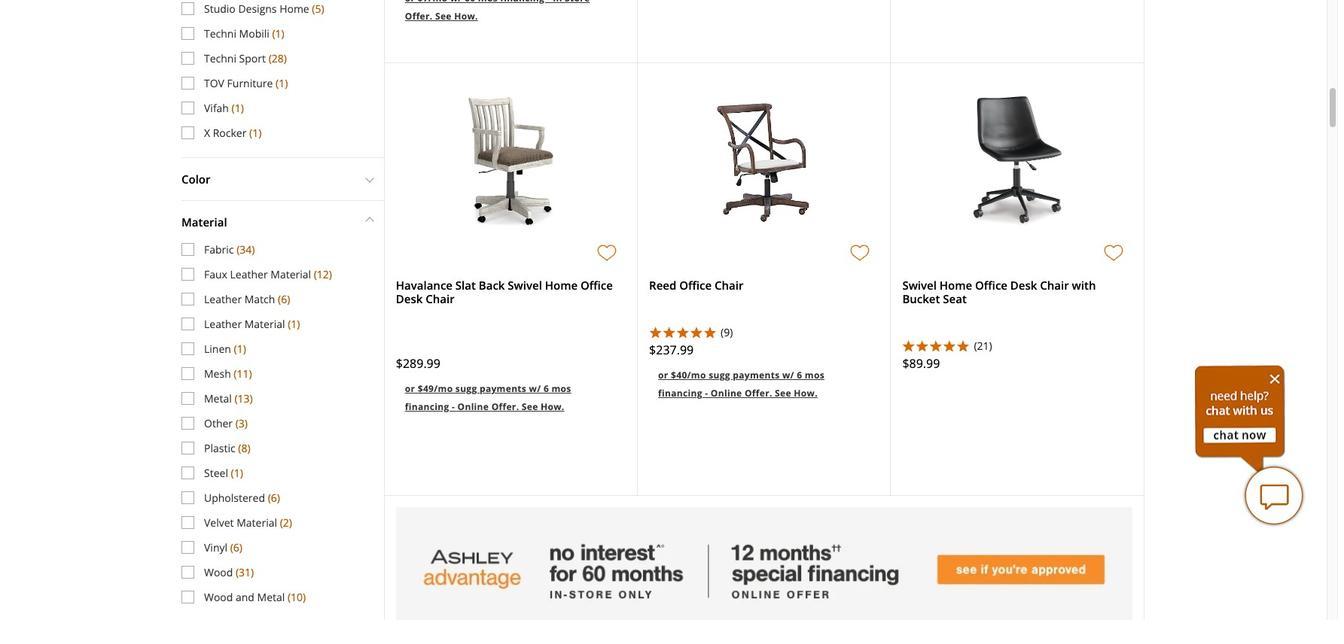 Task type: vqa. For each thing, say whether or not it's contained in the screenshot.
the rightmost Deals
no



Task type: locate. For each thing, give the bounding box(es) containing it.
sugg inside the or $49/mo sugg payments w/ 6 mos financing - online offer. see how.
[[456, 383, 477, 396]]

0 horizontal spatial 5.0 image
[[649, 326, 717, 338]]

1 vertical spatial metal
[[257, 590, 285, 605]]

1 vertical spatial see
[[775, 387, 792, 400]]

1 vertical spatial online
[[458, 401, 489, 414]]

1 horizontal spatial 5.0 image
[[903, 340, 971, 352]]

(8)
[[238, 441, 251, 456]]

1 vertical spatial 5.0 image
[[903, 340, 971, 352]]

chair up (9)
[[715, 278, 744, 293]]

2 vertical spatial mos
[[552, 383, 572, 396]]

payments
[[733, 369, 780, 382], [480, 383, 527, 396]]

reed office chair link
[[649, 278, 744, 293]]

1 wood from the top
[[204, 566, 233, 580]]

- inside or $40/mo sugg payments w/ 6 mos financing - online offer. see how.
[[705, 387, 708, 400]]

5.0 image up the $237.99
[[649, 326, 717, 338]]

2 vertical spatial (6)
[[230, 541, 243, 555]]

2 horizontal spatial financing
[[658, 387, 703, 400]]

- left in
[[547, 0, 550, 5]]

office chair program home office desk chair, , large image
[[970, 94, 1066, 230]]

or for $289.99
[[405, 383, 415, 396]]

swivel
[[508, 278, 542, 293], [903, 278, 937, 293]]

6 inside or $40/mo sugg payments w/ 6 mos financing - online offer. see how.
[[797, 369, 803, 382]]

desk left slat
[[396, 292, 423, 307]]

or inside the or $49/mo sugg payments w/ 6 mos financing - online offer. see how.
[[405, 383, 415, 396]]

mos for $237.99
[[805, 369, 825, 382]]

1 vertical spatial mos
[[805, 369, 825, 382]]

mos inside or $40/mo sugg payments w/ 6 mos financing - online offer. see how.
[[805, 369, 825, 382]]

rocker
[[213, 126, 247, 140]]

1 vertical spatial -
[[705, 387, 708, 400]]

swivel left seat
[[903, 278, 937, 293]]

(6) for vinyl (6)
[[230, 541, 243, 555]]

swivel home office desk chair with bucket seat link
[[903, 278, 1096, 307]]

- down the $40/mo
[[705, 387, 708, 400]]

other (3)
[[204, 416, 248, 431]]

mobili
[[239, 26, 270, 40]]

metal
[[204, 392, 232, 406], [257, 590, 285, 605]]

1 horizontal spatial payments
[[733, 369, 780, 382]]

steel
[[204, 466, 228, 480]]

1 vertical spatial techni
[[204, 51, 237, 65]]

studio
[[204, 1, 236, 16]]

6 inside the or $49/mo sugg payments w/ 6 mos financing - online offer. see how.
[[544, 383, 549, 396]]

payments inside the or $49/mo sugg payments w/ 6 mos financing - online offer. see how.
[[480, 383, 527, 396]]

0 vertical spatial financing
[[500, 0, 545, 5]]

0 horizontal spatial 6
[[544, 383, 549, 396]]

0 horizontal spatial how.
[[454, 10, 478, 23]]

sugg right the $40/mo
[[709, 369, 731, 382]]

online for $237.99
[[711, 387, 742, 400]]

online inside the or $49/mo sugg payments w/ 6 mos financing - online offer. see how.
[[458, 401, 489, 414]]

(1)
[[272, 26, 285, 40], [276, 76, 288, 90], [232, 101, 244, 115], [249, 126, 262, 140], [288, 317, 300, 331], [234, 342, 246, 356], [231, 466, 243, 480]]

financing left in
[[500, 0, 545, 5]]

1 horizontal spatial metal
[[257, 590, 285, 605]]

see inside the or $49/mo sugg payments w/ 6 mos financing - online offer. see how.
[[522, 401, 538, 414]]

chair inside 'swivel home office desk chair with bucket seat'
[[1041, 278, 1069, 293]]

2 vertical spatial offer.
[[492, 401, 519, 414]]

see inside or $40/mo sugg payments w/ 6 mos financing - online offer. see how.
[[775, 387, 792, 400]]

2 wood from the top
[[204, 590, 233, 605]]

0 horizontal spatial see
[[435, 10, 452, 23]]

$49/mo
[[418, 383, 453, 396]]

material left (12)
[[271, 267, 311, 282]]

swivel inside the havalance slat back swivel home office desk chair
[[508, 278, 542, 293]]

mos
[[478, 0, 498, 5], [805, 369, 825, 382], [552, 383, 572, 396]]

- for $237.99
[[705, 387, 708, 400]]

payments right $49/mo
[[480, 383, 527, 396]]

mos inside or $7/mo w/ 60 mos financing - in store offer. see how.
[[478, 0, 498, 5]]

home
[[280, 1, 309, 16], [545, 278, 578, 293], [940, 278, 973, 293]]

$40/mo
[[671, 369, 706, 382]]

velvet material (2)
[[204, 516, 292, 530]]

home inside 'swivel home office desk chair with bucket seat'
[[940, 278, 973, 293]]

2 techni from the top
[[204, 51, 237, 65]]

payments for $237.99
[[733, 369, 780, 382]]

metal down mesh
[[204, 392, 232, 406]]

w/ inside or $40/mo sugg payments w/ 6 mos financing - online offer. see how.
[[783, 369, 795, 382]]

1 vertical spatial offer.
[[745, 387, 773, 400]]

1 vertical spatial payments
[[480, 383, 527, 396]]

0 vertical spatial see
[[435, 10, 452, 23]]

1 horizontal spatial see
[[522, 401, 538, 414]]

(6) for upholstered (6)
[[268, 491, 280, 505]]

2 vertical spatial how.
[[541, 401, 565, 414]]

mos inside the or $49/mo sugg payments w/ 6 mos financing - online offer. see how.
[[552, 383, 572, 396]]

financing down the $40/mo
[[658, 387, 703, 400]]

1 horizontal spatial desk
[[1011, 278, 1038, 293]]

1 horizontal spatial financing
[[500, 0, 545, 5]]

wood for wood
[[204, 566, 233, 580]]

techni up tov
[[204, 51, 237, 65]]

slat
[[456, 278, 476, 293]]

1 vertical spatial 6
[[544, 383, 549, 396]]

1 vertical spatial how.
[[794, 387, 818, 400]]

2 horizontal spatial see
[[775, 387, 792, 400]]

1 horizontal spatial swivel
[[903, 278, 937, 293]]

2 horizontal spatial home
[[940, 278, 973, 293]]

1 vertical spatial wood
[[204, 590, 233, 605]]

2 horizontal spatial -
[[705, 387, 708, 400]]

home inside the havalance slat back swivel home office desk chair
[[545, 278, 578, 293]]

offer. for $237.99
[[745, 387, 773, 400]]

linen (1)
[[204, 342, 246, 356]]

- down $49/mo
[[452, 401, 455, 414]]

metal (13)
[[204, 392, 253, 406]]

0 horizontal spatial -
[[452, 401, 455, 414]]

0 vertical spatial wood
[[204, 566, 233, 580]]

1 horizontal spatial home
[[545, 278, 578, 293]]

0 horizontal spatial financing
[[405, 401, 449, 414]]

2 horizontal spatial office
[[976, 278, 1008, 293]]

how.
[[454, 10, 478, 23], [794, 387, 818, 400], [541, 401, 565, 414]]

chair
[[715, 278, 744, 293], [1041, 278, 1069, 293], [426, 292, 455, 307]]

6
[[797, 369, 803, 382], [544, 383, 549, 396]]

0 horizontal spatial mos
[[478, 0, 498, 5]]

0 horizontal spatial w/
[[450, 0, 462, 5]]

0 vertical spatial leather
[[230, 267, 268, 282]]

2 vertical spatial leather
[[204, 317, 242, 331]]

leather up linen (1)
[[204, 317, 242, 331]]

chair left 'with'
[[1041, 278, 1069, 293]]

- inside the or $49/mo sugg payments w/ 6 mos financing - online offer. see how.
[[452, 401, 455, 414]]

leather up leather match (6)
[[230, 267, 268, 282]]

0 vertical spatial or
[[405, 0, 415, 5]]

2 vertical spatial financing
[[405, 401, 449, 414]]

wood
[[204, 566, 233, 580], [204, 590, 233, 605]]

upholstered
[[204, 491, 265, 505]]

or $49/mo sugg payments w/ 6 mos financing - online offer. see how. button
[[396, 370, 626, 424]]

1 horizontal spatial how.
[[541, 401, 565, 414]]

2 horizontal spatial mos
[[805, 369, 825, 382]]

chat bubble mobile view image
[[1244, 466, 1305, 527]]

0 horizontal spatial desk
[[396, 292, 423, 307]]

wood (31)
[[204, 566, 254, 580]]

5.0 image up $89.99
[[903, 340, 971, 352]]

havalance slat back swivel home office desk chair link
[[396, 278, 613, 307]]

swivel home office desk chair with bucket seat
[[903, 278, 1096, 307]]

0 horizontal spatial chair
[[426, 292, 455, 307]]

0 vertical spatial (6)
[[278, 292, 290, 306]]

1 horizontal spatial chair
[[715, 278, 744, 293]]

0 vertical spatial offer.
[[405, 10, 433, 23]]

1 vertical spatial sugg
[[456, 383, 477, 396]]

payments inside or $40/mo sugg payments w/ 6 mos financing - online offer. see how.
[[733, 369, 780, 382]]

or left $49/mo
[[405, 383, 415, 396]]

1 horizontal spatial mos
[[552, 383, 572, 396]]

0 vertical spatial 6
[[797, 369, 803, 382]]

w/ inside the or $49/mo sugg payments w/ 6 mos financing - online offer. see how.
[[529, 383, 541, 396]]

w/ inside or $7/mo w/ 60 mos financing - in store offer. see how.
[[450, 0, 462, 5]]

wood down vinyl
[[204, 566, 233, 580]]

leather
[[230, 267, 268, 282], [204, 292, 242, 306], [204, 317, 242, 331]]

(6) right vinyl
[[230, 541, 243, 555]]

0 horizontal spatial online
[[458, 401, 489, 414]]

see
[[435, 10, 452, 23], [775, 387, 792, 400], [522, 401, 538, 414]]

or
[[405, 0, 415, 5], [658, 369, 669, 382], [405, 383, 415, 396]]

offer. inside the or $49/mo sugg payments w/ 6 mos financing - online offer. see how.
[[492, 401, 519, 414]]

1 horizontal spatial 6
[[797, 369, 803, 382]]

chair left slat
[[426, 292, 455, 307]]

1 horizontal spatial -
[[547, 0, 550, 5]]

leather down faux
[[204, 292, 242, 306]]

0 vertical spatial online
[[711, 387, 742, 400]]

(2)
[[280, 516, 292, 530]]

0 horizontal spatial payments
[[480, 383, 527, 396]]

0 horizontal spatial swivel
[[508, 278, 542, 293]]

store
[[565, 0, 590, 5]]

see inside or $7/mo w/ 60 mos financing - in store offer. see how.
[[435, 10, 452, 23]]

(3)
[[236, 416, 248, 431]]

(6) up (2)
[[268, 491, 280, 505]]

1 swivel from the left
[[508, 278, 542, 293]]

2 horizontal spatial w/
[[783, 369, 795, 382]]

3 office from the left
[[976, 278, 1008, 293]]

1 office from the left
[[581, 278, 613, 293]]

0 horizontal spatial sugg
[[456, 383, 477, 396]]

leather for material
[[204, 317, 242, 331]]

0 horizontal spatial offer.
[[405, 10, 433, 23]]

2 vertical spatial or
[[405, 383, 415, 396]]

office inside the havalance slat back swivel home office desk chair
[[581, 278, 613, 293]]

x
[[204, 126, 210, 140]]

0 horizontal spatial home
[[280, 1, 309, 16]]

2 horizontal spatial offer.
[[745, 387, 773, 400]]

1 vertical spatial or
[[658, 369, 669, 382]]

w/ for $237.99
[[783, 369, 795, 382]]

or left the $7/mo
[[405, 0, 415, 5]]

2 vertical spatial -
[[452, 401, 455, 414]]

(1) right rocker
[[249, 126, 262, 140]]

1 horizontal spatial office
[[680, 278, 712, 293]]

0 horizontal spatial metal
[[204, 392, 232, 406]]

how. inside or $40/mo sugg payments w/ 6 mos financing - online offer. see how.
[[794, 387, 818, 400]]

or left the $40/mo
[[658, 369, 669, 382]]

offer. for $289.99
[[492, 401, 519, 414]]

(6)
[[278, 292, 290, 306], [268, 491, 280, 505], [230, 541, 243, 555]]

1 vertical spatial w/
[[783, 369, 795, 382]]

1 vertical spatial leather
[[204, 292, 242, 306]]

how. for $289.99
[[541, 401, 565, 414]]

dialogue message for liveperson image
[[1195, 365, 1286, 474]]

(1) down leather match (6)
[[288, 317, 300, 331]]

techni for techni sport (28)
[[204, 51, 237, 65]]

1 vertical spatial financing
[[658, 387, 703, 400]]

office right reed
[[680, 278, 712, 293]]

2 horizontal spatial how.
[[794, 387, 818, 400]]

plastic (8)
[[204, 441, 251, 456]]

0 vertical spatial how.
[[454, 10, 478, 23]]

office right seat
[[976, 278, 1008, 293]]

0 vertical spatial 5.0 image
[[649, 326, 717, 338]]

6 for $237.99
[[797, 369, 803, 382]]

1 horizontal spatial sugg
[[709, 369, 731, 382]]

desk
[[1011, 278, 1038, 293], [396, 292, 423, 307]]

(1) right mobili
[[272, 26, 285, 40]]

mesh
[[204, 367, 231, 381]]

1 horizontal spatial offer.
[[492, 401, 519, 414]]

(1) right vifah
[[232, 101, 244, 115]]

1 vertical spatial (6)
[[268, 491, 280, 505]]

offer. inside or $7/mo w/ 60 mos financing - in store offer. see how.
[[405, 10, 433, 23]]

or $40/mo sugg payments w/ 6 mos financing - online offer. see how.
[[658, 369, 825, 400]]

w/
[[450, 0, 462, 5], [783, 369, 795, 382], [529, 383, 541, 396]]

0 vertical spatial mos
[[478, 0, 498, 5]]

1 horizontal spatial online
[[711, 387, 742, 400]]

metal left (10)
[[257, 590, 285, 605]]

sugg inside or $40/mo sugg payments w/ 6 mos financing - online offer. see how.
[[709, 369, 731, 382]]

5.0 image
[[649, 326, 717, 338], [903, 340, 971, 352]]

techni down "studio"
[[204, 26, 237, 40]]

2 vertical spatial see
[[522, 401, 538, 414]]

(1) right steel
[[231, 466, 243, 480]]

x rocker (1)
[[204, 126, 262, 140]]

online
[[711, 387, 742, 400], [458, 401, 489, 414]]

1 horizontal spatial w/
[[529, 383, 541, 396]]

2 swivel from the left
[[903, 278, 937, 293]]

financing down $49/mo
[[405, 401, 449, 414]]

back
[[479, 278, 505, 293]]

0 vertical spatial techni
[[204, 26, 237, 40]]

payments for $289.99
[[480, 383, 527, 396]]

0 vertical spatial sugg
[[709, 369, 731, 382]]

payments down (9)
[[733, 369, 780, 382]]

fabric
[[204, 242, 234, 257]]

sugg
[[709, 369, 731, 382], [456, 383, 477, 396]]

with
[[1072, 278, 1096, 293]]

(6) right match on the top of the page
[[278, 292, 290, 306]]

color
[[182, 172, 211, 187]]

sugg right $49/mo
[[456, 383, 477, 396]]

2 horizontal spatial chair
[[1041, 278, 1069, 293]]

see for $237.99
[[775, 387, 792, 400]]

0 vertical spatial payments
[[733, 369, 780, 382]]

financing inside or $40/mo sugg payments w/ 6 mos financing - online offer. see how.
[[658, 387, 703, 400]]

swivel right back
[[508, 278, 542, 293]]

material down 'upholstered (6)' at the bottom left
[[237, 516, 277, 530]]

financing inside the or $49/mo sugg payments w/ 6 mos financing - online offer. see how.
[[405, 401, 449, 414]]

vinyl (6)
[[204, 541, 243, 555]]

material up fabric
[[182, 215, 227, 230]]

office left reed
[[581, 278, 613, 293]]

see for $289.99
[[522, 401, 538, 414]]

0 vertical spatial metal
[[204, 392, 232, 406]]

wood left and
[[204, 590, 233, 605]]

or inside or $40/mo sugg payments w/ 6 mos financing - online offer. see how.
[[658, 369, 669, 382]]

0 vertical spatial w/
[[450, 0, 462, 5]]

online inside or $40/mo sugg payments w/ 6 mos financing - online offer. see how.
[[711, 387, 742, 400]]

0 horizontal spatial office
[[581, 278, 613, 293]]

swivel inside 'swivel home office desk chair with bucket seat'
[[903, 278, 937, 293]]

1 techni from the top
[[204, 26, 237, 40]]

2 vertical spatial w/
[[529, 383, 541, 396]]

-
[[547, 0, 550, 5], [705, 387, 708, 400], [452, 401, 455, 414]]

0 vertical spatial -
[[547, 0, 550, 5]]

office
[[581, 278, 613, 293], [680, 278, 712, 293], [976, 278, 1008, 293]]

(28)
[[269, 51, 287, 65]]

studio designs home (5)
[[204, 1, 324, 16]]

6 for $289.99
[[544, 383, 549, 396]]

material
[[182, 215, 227, 230], [271, 267, 311, 282], [245, 317, 285, 331], [237, 516, 277, 530]]

offer. inside or $40/mo sugg payments w/ 6 mos financing - online offer. see how.
[[745, 387, 773, 400]]

desk left 'with'
[[1011, 278, 1038, 293]]

furniture
[[227, 76, 273, 90]]

how. inside the or $49/mo sugg payments w/ 6 mos financing - online offer. see how.
[[541, 401, 565, 414]]



Task type: describe. For each thing, give the bounding box(es) containing it.
(9)
[[721, 325, 733, 340]]

ashley advantage financing image
[[396, 508, 1133, 621]]

sugg for $289.99
[[456, 383, 477, 396]]

financing for $289.99
[[405, 401, 449, 414]]

linen
[[204, 342, 231, 356]]

leather match (6)
[[204, 292, 290, 306]]

or inside or $7/mo w/ 60 mos financing - in store offer. see how.
[[405, 0, 415, 5]]

vinyl
[[204, 541, 228, 555]]

sport
[[239, 51, 266, 65]]

mesh (11)
[[204, 367, 252, 381]]

- for $289.99
[[452, 401, 455, 414]]

$289.99
[[396, 356, 441, 372]]

steel (1)
[[204, 466, 243, 480]]

faux leather material (12)
[[204, 267, 332, 282]]

plastic
[[204, 441, 236, 456]]

office inside 'swivel home office desk chair with bucket seat'
[[976, 278, 1008, 293]]

designs
[[238, 1, 277, 16]]

(31)
[[236, 566, 254, 580]]

and
[[236, 590, 255, 605]]

or $49/mo sugg payments w/ 6 mos financing - online offer. see how.
[[405, 383, 572, 414]]

financing inside or $7/mo w/ 60 mos financing - in store offer. see how.
[[500, 0, 545, 5]]

(5)
[[312, 1, 324, 16]]

upholstered (6)
[[204, 491, 280, 505]]

vifah
[[204, 101, 229, 115]]

how. inside or $7/mo w/ 60 mos financing - in store offer. see how.
[[454, 10, 478, 23]]

havalance slat back swivel home office desk chair
[[396, 278, 613, 307]]

reed office chair
[[649, 278, 744, 293]]

5.0 image for home
[[903, 340, 971, 352]]

in
[[553, 0, 562, 5]]

desk inside 'swivel home office desk chair with bucket seat'
[[1011, 278, 1038, 293]]

wood for wood and metal
[[204, 590, 233, 605]]

reed
[[649, 278, 677, 293]]

online for $289.99
[[458, 401, 489, 414]]

tov
[[204, 76, 224, 90]]

(21)
[[974, 339, 993, 353]]

(34)
[[237, 242, 255, 257]]

- inside or $7/mo w/ 60 mos financing - in store offer. see how.
[[547, 0, 550, 5]]

tov furniture (1)
[[204, 76, 288, 90]]

sugg for $237.99
[[709, 369, 731, 382]]

$237.99
[[649, 342, 694, 359]]

techni sport (28)
[[204, 51, 287, 65]]

other
[[204, 416, 233, 431]]

or $7/mo w/ 60 mos financing - in store offer. see how. button
[[396, 0, 626, 33]]

$89.99
[[903, 356, 940, 372]]

linon reed office chair, , large image
[[704, 94, 825, 230]]

$7/mo
[[418, 0, 448, 5]]

leather material (1)
[[204, 317, 300, 331]]

techni mobili (1)
[[204, 26, 285, 40]]

(10)
[[288, 590, 306, 605]]

techni for techni mobili (1)
[[204, 26, 237, 40]]

how. for $237.99
[[794, 387, 818, 400]]

havalance home office desk chair, , large image
[[465, 94, 557, 230]]

or $7/mo w/ 60 mos financing - in store offer. see how.
[[405, 0, 590, 23]]

vifah (1)
[[204, 101, 244, 115]]

material down match on the top of the page
[[245, 317, 285, 331]]

60
[[465, 0, 476, 5]]

(1) down (28)
[[276, 76, 288, 90]]

5.0 image for office
[[649, 326, 717, 338]]

(9) link
[[721, 325, 879, 341]]

seat
[[943, 292, 967, 307]]

w/ for $289.99
[[529, 383, 541, 396]]

desk inside the havalance slat back swivel home office desk chair
[[396, 292, 423, 307]]

fabric (34)
[[204, 242, 255, 257]]

faux
[[204, 267, 227, 282]]

havalance
[[396, 278, 453, 293]]

(11)
[[234, 367, 252, 381]]

velvet
[[204, 516, 234, 530]]

financing for $237.99
[[658, 387, 703, 400]]

wood and metal (10)
[[204, 590, 306, 605]]

mos for $289.99
[[552, 383, 572, 396]]

match
[[245, 292, 275, 306]]

(1) right linen
[[234, 342, 246, 356]]

(21) link
[[974, 339, 1133, 355]]

(13)
[[235, 392, 253, 406]]

leather for match
[[204, 292, 242, 306]]

or $40/mo sugg payments w/ 6 mos financing - online offer. see how. button
[[649, 356, 879, 411]]

or for $237.99
[[658, 369, 669, 382]]

(12)
[[314, 267, 332, 282]]

2 office from the left
[[680, 278, 712, 293]]

chair inside the havalance slat back swivel home office desk chair
[[426, 292, 455, 307]]

bucket
[[903, 292, 940, 307]]



